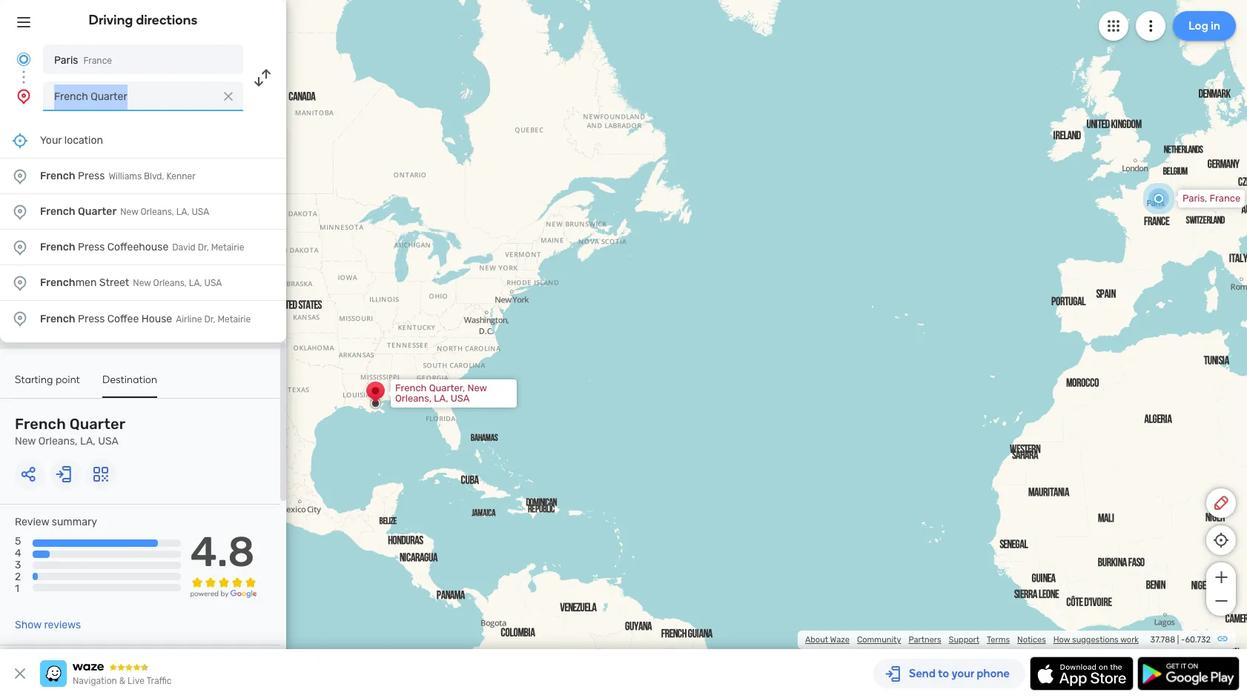 Task type: locate. For each thing, give the bounding box(es) containing it.
1 horizontal spatial new
[[468, 383, 487, 394]]

usa for quarter
[[98, 436, 119, 448]]

new down starting point button
[[15, 436, 36, 448]]

location image
[[15, 88, 33, 105], [11, 167, 29, 185], [11, 310, 29, 328]]

location image
[[11, 203, 29, 221], [11, 239, 29, 256], [11, 274, 29, 292]]

1 vertical spatial location image
[[11, 167, 29, 185]]

list box
[[0, 123, 286, 343]]

1 horizontal spatial french
[[395, 383, 427, 394]]

2
[[15, 572, 21, 584]]

summary
[[52, 516, 97, 529]]

option
[[0, 159, 286, 194], [0, 194, 286, 230], [0, 230, 286, 266], [0, 266, 286, 301], [0, 301, 286, 337]]

0 horizontal spatial france
[[83, 56, 112, 66]]

0 horizontal spatial french
[[15, 416, 66, 433]]

0 vertical spatial location image
[[15, 88, 33, 105]]

partners
[[909, 636, 942, 646]]

2 vertical spatial location image
[[11, 274, 29, 292]]

usa inside french quarter new orleans, la, usa
[[98, 436, 119, 448]]

5
[[15, 536, 21, 548]]

france right paris at the left top
[[83, 56, 112, 66]]

1 vertical spatial la,
[[80, 436, 96, 448]]

terms
[[988, 636, 1011, 646]]

0 vertical spatial la,
[[434, 393, 449, 404]]

0 vertical spatial location image
[[11, 203, 29, 221]]

la, for quarter
[[80, 436, 96, 448]]

0 horizontal spatial la,
[[80, 436, 96, 448]]

starting
[[15, 374, 53, 387]]

1 horizontal spatial usa
[[451, 393, 470, 404]]

4.8
[[190, 528, 255, 577]]

1 vertical spatial french
[[15, 416, 66, 433]]

x image
[[11, 666, 29, 683]]

orleans, for quarter
[[38, 436, 78, 448]]

location image up starting
[[11, 310, 29, 328]]

new for quarter,
[[468, 383, 487, 394]]

1 vertical spatial orleans,
[[38, 436, 78, 448]]

2 location image from the top
[[11, 239, 29, 256]]

french inside french quarter new orleans, la, usa
[[15, 416, 66, 433]]

french inside french quarter, new orleans, la, usa
[[395, 383, 427, 394]]

0 horizontal spatial new
[[15, 436, 36, 448]]

0 vertical spatial french
[[395, 383, 427, 394]]

1 vertical spatial usa
[[98, 436, 119, 448]]

support link
[[949, 636, 980, 646]]

zoom in image
[[1213, 569, 1231, 587]]

orleans, inside french quarter new orleans, la, usa
[[38, 436, 78, 448]]

1 vertical spatial france
[[1211, 193, 1242, 204]]

french for quarter,
[[395, 383, 427, 394]]

location image down the recenter icon
[[11, 167, 29, 185]]

new inside french quarter, new orleans, la, usa
[[468, 383, 487, 394]]

orleans,
[[395, 393, 432, 404], [38, 436, 78, 448]]

new inside french quarter new orleans, la, usa
[[15, 436, 36, 448]]

0 vertical spatial usa
[[451, 393, 470, 404]]

starting point
[[15, 374, 80, 387]]

4
[[15, 548, 21, 560]]

how suggestions work link
[[1054, 636, 1140, 646]]

point
[[56, 374, 80, 387]]

usa for quarter,
[[451, 393, 470, 404]]

location image down current location icon
[[15, 88, 33, 105]]

traffic
[[147, 677, 172, 687]]

1 horizontal spatial la,
[[434, 393, 449, 404]]

show reviews
[[15, 620, 81, 632]]

location image for fourth option from the top of the page
[[11, 274, 29, 292]]

french quarter, new orleans, la, usa
[[395, 383, 487, 404]]

la,
[[434, 393, 449, 404], [80, 436, 96, 448]]

x image
[[221, 89, 236, 104]]

usa inside french quarter, new orleans, la, usa
[[451, 393, 470, 404]]

orleans, inside french quarter, new orleans, la, usa
[[395, 393, 432, 404]]

france inside paris france
[[83, 56, 112, 66]]

1 vertical spatial new
[[15, 436, 36, 448]]

paris
[[54, 54, 78, 67]]

new right quarter,
[[468, 383, 487, 394]]

0 horizontal spatial orleans,
[[38, 436, 78, 448]]

destination
[[102, 374, 157, 387]]

60.732
[[1186, 636, 1212, 646]]

waze
[[831, 636, 850, 646]]

usa
[[451, 393, 470, 404], [98, 436, 119, 448]]

work
[[1121, 636, 1140, 646]]

1
[[15, 584, 19, 596]]

new for quarter
[[15, 436, 36, 448]]

france
[[83, 56, 112, 66], [1211, 193, 1242, 204]]

3 location image from the top
[[11, 274, 29, 292]]

1 horizontal spatial orleans,
[[395, 393, 432, 404]]

french
[[395, 383, 427, 394], [15, 416, 66, 433]]

recenter image
[[11, 132, 29, 150]]

3
[[15, 560, 21, 572]]

0 vertical spatial new
[[468, 383, 487, 394]]

french down starting point button
[[15, 416, 66, 433]]

new
[[468, 383, 487, 394], [15, 436, 36, 448]]

5 option from the top
[[0, 301, 286, 337]]

0 vertical spatial orleans,
[[395, 393, 432, 404]]

france for paris
[[83, 56, 112, 66]]

france right "paris,"
[[1211, 193, 1242, 204]]

la, inside french quarter new orleans, la, usa
[[80, 436, 96, 448]]

about
[[806, 636, 829, 646]]

french for quarter
[[15, 416, 66, 433]]

-
[[1182, 636, 1186, 646]]

1 vertical spatial location image
[[11, 239, 29, 256]]

orleans, for quarter,
[[395, 393, 432, 404]]

0 horizontal spatial usa
[[98, 436, 119, 448]]

french quarter new orleans, la, usa
[[15, 416, 126, 448]]

0 vertical spatial france
[[83, 56, 112, 66]]

review
[[15, 516, 49, 529]]

37.788 | -60.732
[[1151, 636, 1212, 646]]

1 option from the top
[[0, 159, 286, 194]]

1 location image from the top
[[11, 203, 29, 221]]

french left quarter,
[[395, 383, 427, 394]]

1 horizontal spatial france
[[1211, 193, 1242, 204]]

current location image
[[15, 50, 33, 68]]

how
[[1054, 636, 1071, 646]]

la, inside french quarter, new orleans, la, usa
[[434, 393, 449, 404]]



Task type: vqa. For each thing, say whether or not it's contained in the screenshot.
IMAGE 8 OF LYNNWOOD, LYNNWOOD
no



Task type: describe. For each thing, give the bounding box(es) containing it.
terms link
[[988, 636, 1011, 646]]

reviews
[[44, 620, 81, 632]]

pencil image
[[1213, 495, 1231, 513]]

support
[[949, 636, 980, 646]]

2 option from the top
[[0, 194, 286, 230]]

community
[[858, 636, 902, 646]]

about waze community partners support terms notices how suggestions work
[[806, 636, 1140, 646]]

link image
[[1218, 634, 1229, 646]]

paris,
[[1183, 193, 1208, 204]]

directions
[[136, 12, 198, 28]]

4 option from the top
[[0, 266, 286, 301]]

notices link
[[1018, 636, 1047, 646]]

37.788
[[1151, 636, 1176, 646]]

navigation & live traffic
[[73, 677, 172, 687]]

la, for quarter,
[[434, 393, 449, 404]]

review summary
[[15, 516, 97, 529]]

notices
[[1018, 636, 1047, 646]]

|
[[1178, 636, 1180, 646]]

quarter,
[[429, 383, 465, 394]]

about waze link
[[806, 636, 850, 646]]

quarter
[[69, 416, 126, 433]]

5 4 3 2 1
[[15, 536, 21, 596]]

paris france
[[54, 54, 112, 67]]

zoom out image
[[1213, 593, 1231, 611]]

suggestions
[[1073, 636, 1119, 646]]

location image for 3rd option from the bottom
[[11, 239, 29, 256]]

live
[[128, 677, 145, 687]]

Choose destination text field
[[43, 82, 243, 111]]

driving directions
[[89, 12, 198, 28]]

community link
[[858, 636, 902, 646]]

destination button
[[102, 374, 157, 398]]

&
[[119, 677, 125, 687]]

navigation
[[73, 677, 117, 687]]

location image for second option from the top
[[11, 203, 29, 221]]

driving
[[89, 12, 133, 28]]

starting point button
[[15, 374, 80, 397]]

france for paris,
[[1211, 193, 1242, 204]]

partners link
[[909, 636, 942, 646]]

show
[[15, 620, 42, 632]]

3 option from the top
[[0, 230, 286, 266]]

2 vertical spatial location image
[[11, 310, 29, 328]]

paris, france
[[1183, 193, 1242, 204]]



